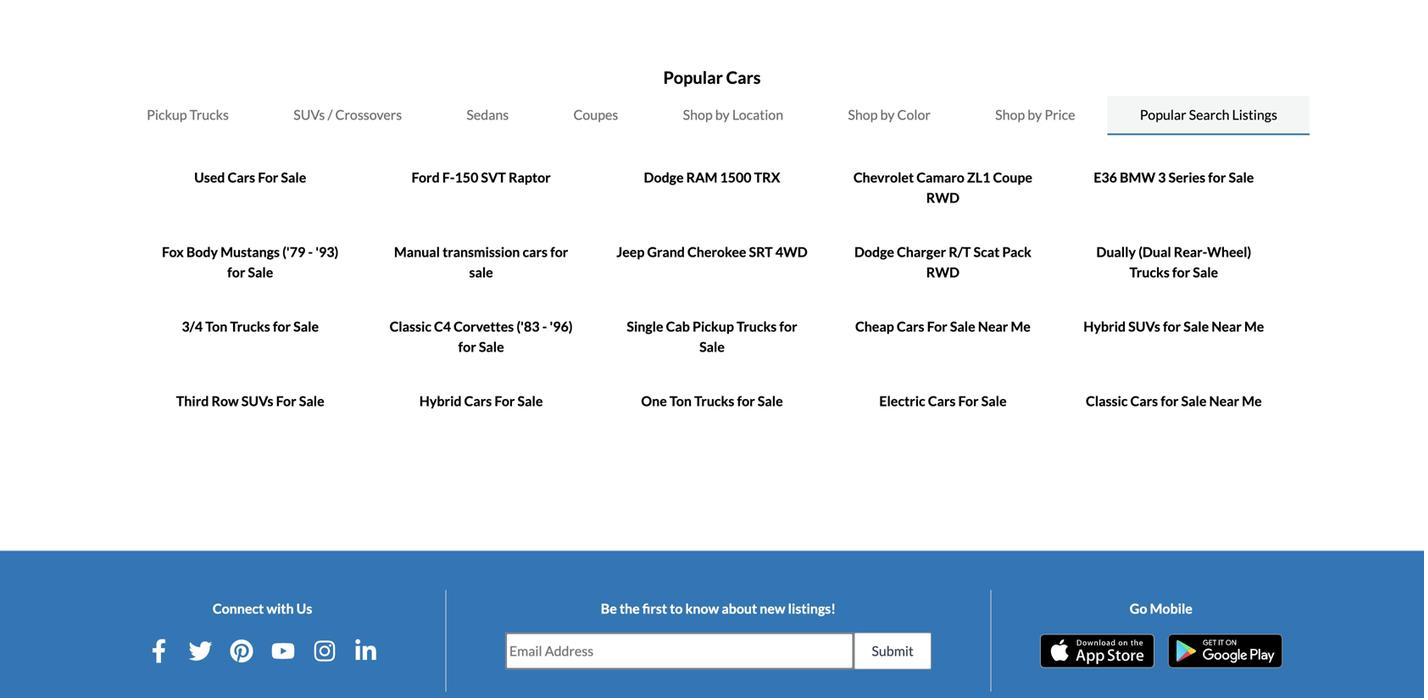 Task type: vqa. For each thing, say whether or not it's contained in the screenshot.
Connect with Us
yes



Task type: locate. For each thing, give the bounding box(es) containing it.
r/t
[[949, 244, 972, 260]]

0 horizontal spatial popular
[[664, 67, 723, 88]]

me
[[1011, 318, 1031, 335], [1245, 318, 1265, 335], [1243, 393, 1263, 410]]

ton right one
[[670, 393, 692, 410]]

ton right the "3/4"
[[205, 318, 228, 335]]

classic inside classic c4 corvettes ('83 - '96) for sale
[[390, 318, 432, 335]]

0 vertical spatial -
[[308, 244, 313, 260]]

trucks inside single cab pickup trucks for sale
[[737, 318, 777, 335]]

by for color
[[881, 106, 895, 123]]

1 horizontal spatial popular
[[1141, 106, 1187, 123]]

0 vertical spatial popular
[[664, 67, 723, 88]]

cars for used
[[228, 169, 255, 186]]

shop left color
[[848, 106, 878, 123]]

pickup
[[147, 106, 187, 123], [693, 318, 734, 335]]

0 horizontal spatial hybrid
[[420, 393, 462, 410]]

0 vertical spatial suvs
[[294, 106, 325, 123]]

jeep grand cherokee srt 4wd link
[[617, 244, 808, 260]]

- left '93)
[[308, 244, 313, 260]]

for inside single cab pickup trucks for sale
[[780, 318, 798, 335]]

shop down popular cars
[[683, 106, 713, 123]]

new
[[760, 601, 786, 617]]

rwd down r/t
[[927, 264, 960, 281]]

sale inside classic c4 corvettes ('83 - '96) for sale
[[479, 339, 504, 355]]

hybrid down c4
[[420, 393, 462, 410]]

0 horizontal spatial by
[[716, 106, 730, 123]]

2 shop from the left
[[848, 106, 878, 123]]

1 horizontal spatial ton
[[670, 393, 692, 410]]

1 vertical spatial classic
[[1087, 393, 1128, 410]]

0 horizontal spatial pickup
[[147, 106, 187, 123]]

youtube image
[[271, 640, 295, 664]]

- for '93)
[[308, 244, 313, 260]]

trucks
[[190, 106, 229, 123], [1130, 264, 1170, 281], [230, 318, 270, 335], [737, 318, 777, 335], [695, 393, 735, 410]]

0 vertical spatial hybrid
[[1084, 318, 1126, 335]]

1 horizontal spatial dodge
[[855, 244, 895, 260]]

c4
[[434, 318, 451, 335]]

0 vertical spatial classic
[[390, 318, 432, 335]]

hybrid suvs for sale near me link
[[1084, 318, 1265, 335]]

2 horizontal spatial suvs
[[1129, 318, 1161, 335]]

cars right electric
[[929, 393, 956, 410]]

shop for shop by location
[[683, 106, 713, 123]]

- left '96)
[[543, 318, 547, 335]]

0 horizontal spatial classic
[[390, 318, 432, 335]]

cars down classic c4 corvettes ('83 - '96) for sale
[[464, 393, 492, 410]]

submit button
[[854, 633, 932, 670]]

dodge left ram
[[644, 169, 684, 186]]

shop by location
[[683, 106, 784, 123]]

for right electric
[[959, 393, 979, 410]]

0 horizontal spatial dodge
[[644, 169, 684, 186]]

popular
[[664, 67, 723, 88], [1141, 106, 1187, 123]]

suvs
[[294, 106, 325, 123], [1129, 318, 1161, 335], [242, 393, 274, 410]]

classic c4 corvettes ('83 - '96) for sale link
[[390, 318, 573, 355]]

popular left search
[[1141, 106, 1187, 123]]

suvs right "row"
[[242, 393, 274, 410]]

3 shop from the left
[[996, 106, 1026, 123]]

1 horizontal spatial classic
[[1087, 393, 1128, 410]]

- inside fox body mustangs ('79 - '93) for sale
[[308, 244, 313, 260]]

1 vertical spatial -
[[543, 318, 547, 335]]

1 shop from the left
[[683, 106, 713, 123]]

by
[[716, 106, 730, 123], [881, 106, 895, 123], [1028, 106, 1043, 123]]

3/4
[[182, 318, 203, 335]]

dodge inside dodge charger r/t scat pack rwd
[[855, 244, 895, 260]]

cars up shop by location
[[727, 67, 761, 88]]

(dual
[[1139, 244, 1172, 260]]

trucks right the "3/4"
[[230, 318, 270, 335]]

suvs left /
[[294, 106, 325, 123]]

classic cars for sale near me link
[[1087, 393, 1263, 410]]

1 horizontal spatial -
[[543, 318, 547, 335]]

classic for classic c4 corvettes ('83 - '96) for sale
[[390, 318, 432, 335]]

1 rwd from the top
[[927, 190, 960, 206]]

near for hybrid suvs for sale near me
[[1212, 318, 1242, 335]]

classic
[[390, 318, 432, 335], [1087, 393, 1128, 410]]

cheap cars for sale near me
[[856, 318, 1031, 335]]

for down corvettes
[[458, 339, 476, 355]]

f-
[[443, 169, 455, 186]]

classic c4 corvettes ('83 - '96) for sale
[[390, 318, 573, 355]]

dodge ram 1500 trx link
[[644, 169, 781, 186]]

1 horizontal spatial shop
[[848, 106, 878, 123]]

trx
[[755, 169, 781, 186]]

cars for electric
[[929, 393, 956, 410]]

instagram image
[[313, 640, 337, 664]]

for down 'mustangs'
[[227, 264, 245, 281]]

sale inside dually (dual rear-wheel) trucks for sale
[[1194, 264, 1219, 281]]

1 horizontal spatial hybrid
[[1084, 318, 1126, 335]]

cars for popular
[[727, 67, 761, 88]]

rwd inside dodge charger r/t scat pack rwd
[[927, 264, 960, 281]]

dually (dual rear-wheel) trucks for sale link
[[1097, 244, 1252, 281]]

2 vertical spatial suvs
[[242, 393, 274, 410]]

ford f-150 svt raptor
[[412, 169, 551, 186]]

shop for shop by price
[[996, 106, 1026, 123]]

0 vertical spatial ton
[[205, 318, 228, 335]]

suvs down dually (dual rear-wheel) trucks for sale "link"
[[1129, 318, 1161, 335]]

1 horizontal spatial by
[[881, 106, 895, 123]]

corvettes
[[454, 318, 514, 335]]

0 horizontal spatial suvs
[[242, 393, 274, 410]]

for right cars on the left top
[[551, 244, 569, 260]]

1 by from the left
[[716, 106, 730, 123]]

shop by color
[[848, 106, 931, 123]]

for down fox body mustangs ('79 - '93) for sale link at the left of page
[[273, 318, 291, 335]]

cherokee
[[688, 244, 747, 260]]

sedans
[[467, 106, 509, 123]]

ram
[[687, 169, 718, 186]]

1 vertical spatial dodge
[[855, 244, 895, 260]]

transmission
[[443, 244, 520, 260]]

by left location
[[716, 106, 730, 123]]

trucks down srt
[[737, 318, 777, 335]]

hybrid for hybrid cars for sale
[[420, 393, 462, 410]]

camaro
[[917, 169, 965, 186]]

1 horizontal spatial pickup
[[693, 318, 734, 335]]

hybrid down dually
[[1084, 318, 1126, 335]]

2 by from the left
[[881, 106, 895, 123]]

rwd
[[927, 190, 960, 206], [927, 264, 960, 281]]

bmw
[[1120, 169, 1156, 186]]

for right the used
[[258, 169, 278, 186]]

cars right cheap
[[897, 318, 925, 335]]

dually (dual rear-wheel) trucks for sale
[[1097, 244, 1252, 281]]

for inside manual transmission cars for sale
[[551, 244, 569, 260]]

0 horizontal spatial shop
[[683, 106, 713, 123]]

- inside classic c4 corvettes ('83 - '96) for sale
[[543, 318, 547, 335]]

0 horizontal spatial ton
[[205, 318, 228, 335]]

jeep grand cherokee srt 4wd
[[617, 244, 808, 260]]

dodge charger r/t scat pack rwd
[[855, 244, 1032, 281]]

1 vertical spatial ton
[[670, 393, 692, 410]]

dodge
[[644, 169, 684, 186], [855, 244, 895, 260]]

ton for 3/4
[[205, 318, 228, 335]]

connect
[[213, 601, 264, 617]]

for down rear-
[[1173, 264, 1191, 281]]

0 horizontal spatial -
[[308, 244, 313, 260]]

by left color
[[881, 106, 895, 123]]

cars
[[727, 67, 761, 88], [228, 169, 255, 186], [897, 318, 925, 335], [464, 393, 492, 410], [929, 393, 956, 410], [1131, 393, 1159, 410]]

0 vertical spatial dodge
[[644, 169, 684, 186]]

2 rwd from the top
[[927, 264, 960, 281]]

sale inside single cab pickup trucks for sale
[[700, 339, 725, 355]]

dodge ram 1500 trx
[[644, 169, 781, 186]]

1 vertical spatial rwd
[[927, 264, 960, 281]]

1 vertical spatial hybrid
[[420, 393, 462, 410]]

3 by from the left
[[1028, 106, 1043, 123]]

search
[[1190, 106, 1230, 123]]

2 horizontal spatial shop
[[996, 106, 1026, 123]]

dodge left charger at the right
[[855, 244, 895, 260]]

for down 4wd
[[780, 318, 798, 335]]

jeep
[[617, 244, 645, 260]]

shop
[[683, 106, 713, 123], [848, 106, 878, 123], [996, 106, 1026, 123]]

2 horizontal spatial by
[[1028, 106, 1043, 123]]

cars down hybrid suvs for sale near me link
[[1131, 393, 1159, 410]]

single cab pickup trucks for sale
[[627, 318, 798, 355]]

electric cars for sale
[[880, 393, 1007, 410]]

for down classic c4 corvettes ('83 - '96) for sale
[[495, 393, 515, 410]]

one ton trucks for sale link
[[642, 393, 783, 410]]

crossovers
[[335, 106, 402, 123]]

twitter image
[[189, 640, 212, 664]]

hybrid
[[1084, 318, 1126, 335], [420, 393, 462, 410]]

rwd down camaro
[[927, 190, 960, 206]]

ton
[[205, 318, 228, 335], [670, 393, 692, 410]]

srt
[[749, 244, 773, 260]]

by left price
[[1028, 106, 1043, 123]]

cars right the used
[[228, 169, 255, 186]]

0 vertical spatial rwd
[[927, 190, 960, 206]]

popular up shop by location
[[664, 67, 723, 88]]

1 vertical spatial popular
[[1141, 106, 1187, 123]]

for
[[1209, 169, 1227, 186], [551, 244, 569, 260], [227, 264, 245, 281], [1173, 264, 1191, 281], [273, 318, 291, 335], [780, 318, 798, 335], [1164, 318, 1182, 335], [458, 339, 476, 355], [737, 393, 755, 410], [1161, 393, 1179, 410]]

-
[[308, 244, 313, 260], [543, 318, 547, 335]]

body
[[186, 244, 218, 260]]

for right cheap
[[928, 318, 948, 335]]

1 vertical spatial pickup
[[693, 318, 734, 335]]

shop left price
[[996, 106, 1026, 123]]

trucks down (dual
[[1130, 264, 1170, 281]]



Task type: describe. For each thing, give the bounding box(es) containing it.
dually
[[1097, 244, 1137, 260]]

manual transmission cars for sale link
[[394, 244, 569, 281]]

near for classic cars for sale near me
[[1210, 393, 1240, 410]]

cheap
[[856, 318, 895, 335]]

hybrid suvs for sale near me
[[1084, 318, 1265, 335]]

cars for cheap
[[897, 318, 925, 335]]

pickup inside single cab pickup trucks for sale
[[693, 318, 734, 335]]

cab
[[666, 318, 690, 335]]

suvs / crossovers
[[294, 106, 402, 123]]

fox
[[162, 244, 184, 260]]

1500
[[720, 169, 752, 186]]

cars for classic
[[1131, 393, 1159, 410]]

scat
[[974, 244, 1000, 260]]

shop for shop by color
[[848, 106, 878, 123]]

us
[[297, 601, 312, 617]]

charger
[[897, 244, 947, 260]]

0 vertical spatial pickup
[[147, 106, 187, 123]]

for for hybrid
[[495, 393, 515, 410]]

/
[[328, 106, 333, 123]]

dodge for dodge ram 1500 trx
[[644, 169, 684, 186]]

electric cars for sale link
[[880, 393, 1007, 410]]

used cars for sale
[[194, 169, 306, 186]]

for down dually (dual rear-wheel) trucks for sale
[[1164, 318, 1182, 335]]

for inside fox body mustangs ('79 - '93) for sale
[[227, 264, 245, 281]]

for for electric
[[959, 393, 979, 410]]

manual
[[394, 244, 440, 260]]

for right "row"
[[276, 393, 297, 410]]

mustangs
[[221, 244, 280, 260]]

3/4 ton trucks for sale link
[[182, 318, 319, 335]]

me for cheap cars for sale near me
[[1011, 318, 1031, 335]]

linkedin image
[[354, 640, 378, 664]]

cars
[[523, 244, 548, 260]]

manual transmission cars for sale
[[394, 244, 569, 281]]

1 vertical spatial suvs
[[1129, 318, 1161, 335]]

('79
[[283, 244, 306, 260]]

facebook image
[[147, 640, 171, 664]]

single
[[627, 318, 664, 335]]

hybrid cars for sale link
[[420, 393, 543, 410]]

by for location
[[716, 106, 730, 123]]

hybrid cars for sale
[[420, 393, 543, 410]]

Email Address email field
[[506, 634, 854, 670]]

the
[[620, 601, 640, 617]]

chevrolet camaro zl1 coupe rwd
[[854, 169, 1033, 206]]

popular search listings
[[1141, 106, 1278, 123]]

one ton trucks for sale
[[642, 393, 783, 410]]

for down single cab pickup trucks for sale
[[737, 393, 755, 410]]

pickup trucks
[[147, 106, 229, 123]]

trucks right one
[[695, 393, 735, 410]]

('83
[[517, 318, 540, 335]]

pinterest image
[[230, 640, 254, 664]]

color
[[898, 106, 931, 123]]

third row suvs for sale
[[176, 393, 325, 410]]

mobile
[[1151, 601, 1193, 617]]

for for used
[[258, 169, 278, 186]]

dodge for dodge charger r/t scat pack rwd
[[855, 244, 895, 260]]

dodge charger r/t scat pack rwd link
[[855, 244, 1032, 281]]

ton for one
[[670, 393, 692, 410]]

shop by price
[[996, 106, 1076, 123]]

third
[[176, 393, 209, 410]]

download on the app store image
[[1041, 635, 1155, 669]]

4wd
[[776, 244, 808, 260]]

used
[[194, 169, 225, 186]]

for right the series
[[1209, 169, 1227, 186]]

row
[[212, 393, 239, 410]]

150
[[455, 169, 479, 186]]

- for '96)
[[543, 318, 547, 335]]

popular for popular cars
[[664, 67, 723, 88]]

for inside classic c4 corvettes ('83 - '96) for sale
[[458, 339, 476, 355]]

chevrolet
[[854, 169, 914, 186]]

about
[[722, 601, 758, 617]]

rwd inside chevrolet camaro zl1 coupe rwd
[[927, 190, 960, 206]]

rear-
[[1175, 244, 1208, 260]]

by for price
[[1028, 106, 1043, 123]]

3/4 ton trucks for sale
[[182, 318, 319, 335]]

'96)
[[550, 318, 573, 335]]

near for cheap cars for sale near me
[[979, 318, 1009, 335]]

coupe
[[994, 169, 1033, 186]]

connect with us
[[213, 601, 312, 617]]

be
[[601, 601, 617, 617]]

to
[[670, 601, 683, 617]]

for down hybrid suvs for sale near me link
[[1161, 393, 1179, 410]]

know
[[686, 601, 719, 617]]

for inside dually (dual rear-wheel) trucks for sale
[[1173, 264, 1191, 281]]

sale
[[469, 264, 493, 281]]

with
[[267, 601, 294, 617]]

used cars for sale link
[[194, 169, 306, 186]]

svt
[[481, 169, 506, 186]]

1 horizontal spatial suvs
[[294, 106, 325, 123]]

zl1
[[968, 169, 991, 186]]

go
[[1130, 601, 1148, 617]]

cars for hybrid
[[464, 393, 492, 410]]

listings
[[1233, 106, 1278, 123]]

be the first to know about new listings!
[[601, 601, 836, 617]]

single cab pickup trucks for sale link
[[627, 318, 798, 355]]

hybrid for hybrid suvs for sale near me
[[1084, 318, 1126, 335]]

fox body mustangs ('79 - '93) for sale
[[162, 244, 339, 281]]

go mobile
[[1130, 601, 1193, 617]]

classic for classic cars for sale near me
[[1087, 393, 1128, 410]]

raptor
[[509, 169, 551, 186]]

popular for popular search listings
[[1141, 106, 1187, 123]]

electric
[[880, 393, 926, 410]]

first
[[643, 601, 668, 617]]

e36
[[1094, 169, 1118, 186]]

trucks up the used
[[190, 106, 229, 123]]

e36 bmw 3 series for sale
[[1094, 169, 1255, 186]]

location
[[733, 106, 784, 123]]

'93)
[[316, 244, 339, 260]]

3
[[1159, 169, 1167, 186]]

sale inside fox body mustangs ('79 - '93) for sale
[[248, 264, 273, 281]]

get it on google play image
[[1169, 635, 1283, 669]]

ford f-150 svt raptor link
[[412, 169, 551, 186]]

coupes
[[574, 106, 619, 123]]

classic cars for sale near me
[[1087, 393, 1263, 410]]

pack
[[1003, 244, 1032, 260]]

for for cheap
[[928, 318, 948, 335]]

ford
[[412, 169, 440, 186]]

trucks inside dually (dual rear-wheel) trucks for sale
[[1130, 264, 1170, 281]]

me for classic cars for sale near me
[[1243, 393, 1263, 410]]

me for hybrid suvs for sale near me
[[1245, 318, 1265, 335]]

cheap cars for sale near me link
[[856, 318, 1031, 335]]

third row suvs for sale link
[[176, 393, 325, 410]]

submit
[[872, 643, 914, 660]]



